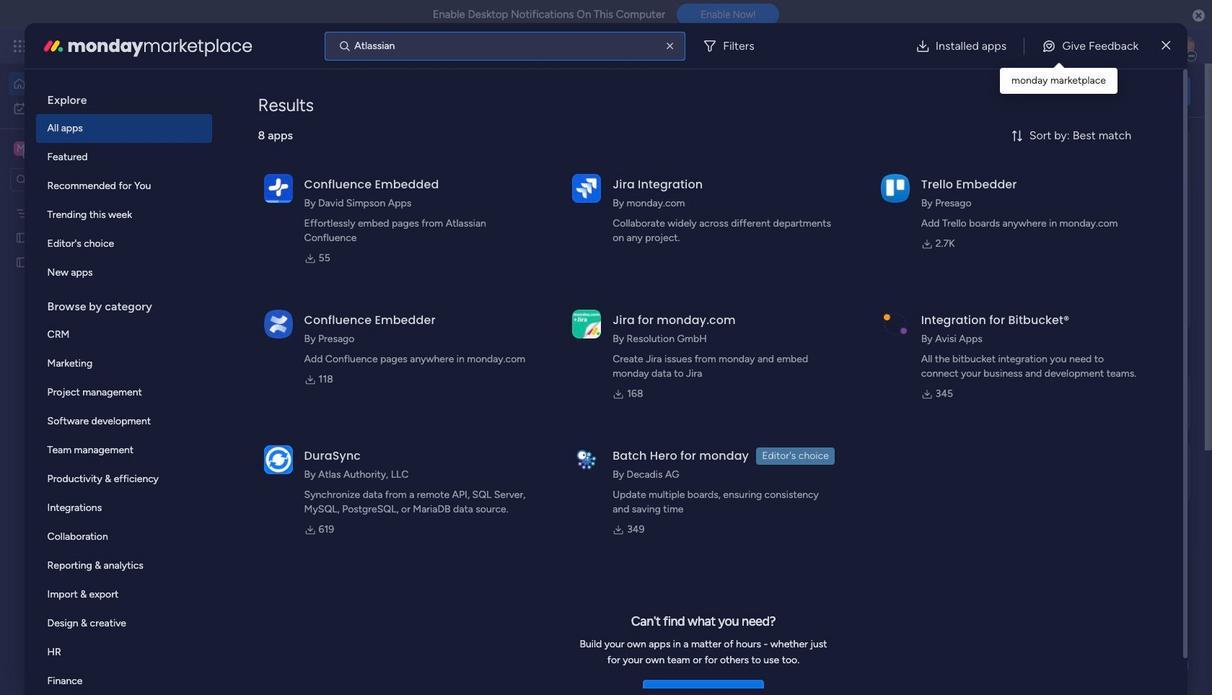 Task type: describe. For each thing, give the bounding box(es) containing it.
v2 user feedback image
[[986, 82, 997, 99]]

0 vertical spatial public board image
[[15, 230, 29, 244]]

update feed image
[[988, 39, 1003, 53]]

james peterson image
[[1172, 35, 1195, 58]]

notifications image
[[957, 39, 971, 53]]

select product image
[[13, 39, 27, 53]]

public board image inside quick search results list box
[[241, 469, 257, 485]]

help image
[[1119, 39, 1133, 53]]

help center element
[[975, 443, 1191, 501]]

invite members image
[[1020, 39, 1034, 53]]

1 image
[[999, 30, 1012, 46]]

monday marketplace image
[[42, 34, 65, 57]]

dapulse close image
[[1193, 9, 1206, 23]]

2 heading from the top
[[36, 287, 212, 321]]

component image
[[713, 315, 726, 328]]



Task type: vqa. For each thing, say whether or not it's contained in the screenshot.
list arrow image
no



Task type: locate. For each thing, give the bounding box(es) containing it.
Search in workspace field
[[30, 171, 121, 188]]

option
[[9, 72, 175, 95], [9, 97, 175, 120], [36, 114, 212, 143], [36, 143, 212, 172], [36, 172, 212, 201], [0, 200, 184, 202], [36, 201, 212, 230], [36, 230, 212, 258], [36, 258, 212, 287], [36, 321, 212, 349], [36, 349, 212, 378], [36, 378, 212, 407], [36, 407, 212, 436], [36, 436, 212, 465], [36, 465, 212, 494], [36, 494, 212, 523], [36, 523, 212, 552], [36, 552, 212, 580], [36, 580, 212, 609], [36, 609, 212, 638], [36, 638, 212, 667], [36, 667, 212, 695]]

search everything image
[[1087, 39, 1102, 53]]

see plans image
[[239, 38, 252, 54]]

workspace image
[[14, 141, 28, 157]]

workspace selection element
[[14, 140, 121, 159]]

1 heading from the top
[[36, 81, 212, 114]]

0 vertical spatial heading
[[36, 81, 212, 114]]

templates image image
[[988, 138, 1178, 238]]

quick search results list box
[[223, 164, 940, 532]]

heading
[[36, 81, 212, 114], [36, 287, 212, 321]]

dapulse x slim image
[[1163, 37, 1171, 55]]

1 vertical spatial public board image
[[15, 255, 29, 269]]

getting started element
[[975, 374, 1191, 431]]

monday marketplace image
[[1052, 39, 1066, 53]]

app logo image
[[881, 174, 910, 203], [264, 174, 293, 203], [573, 174, 601, 203], [264, 310, 293, 338], [573, 310, 601, 338], [881, 310, 910, 338], [573, 445, 601, 474], [264, 445, 293, 474]]

v2 bolt switch image
[[1099, 83, 1107, 99]]

list box
[[36, 81, 212, 695], [0, 197, 184, 469]]

public board image
[[15, 230, 29, 244], [15, 255, 29, 269], [241, 469, 257, 485]]

1 vertical spatial heading
[[36, 287, 212, 321]]

2 vertical spatial public board image
[[241, 469, 257, 485]]



